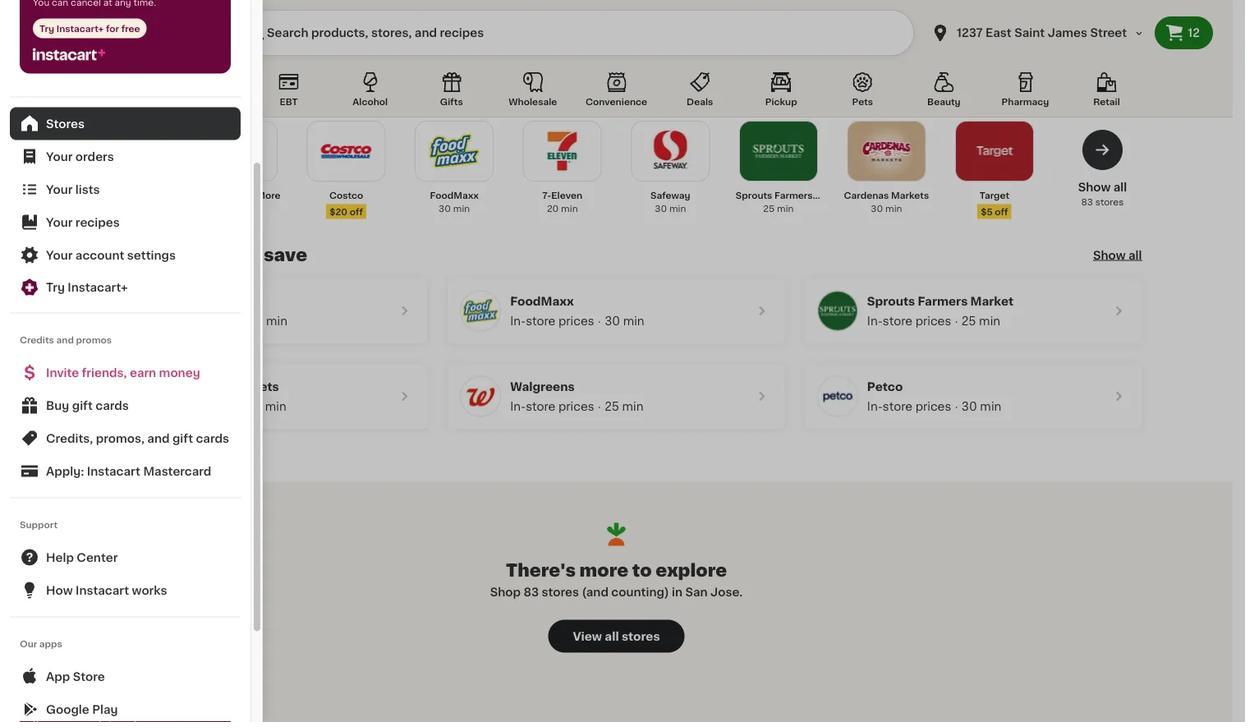Task type: locate. For each thing, give the bounding box(es) containing it.
save
[[264, 247, 307, 264]]

alcohol
[[353, 97, 388, 106]]

0 vertical spatial show
[[1078, 182, 1111, 193]]

1 horizontal spatial stores
[[622, 631, 660, 642]]

30 inside safeway 30 min
[[655, 205, 667, 214]]

store up walgreens
[[526, 315, 556, 327]]

83 inside there's more to explore shop 83 stores (and counting) in san jose.
[[524, 586, 539, 598]]

try for try instacart+ for free
[[39, 24, 54, 33]]

0 horizontal spatial sprouts
[[736, 191, 773, 200]]

30 inside cardenas markets 30 min
[[871, 205, 883, 214]]

store
[[526, 315, 556, 327], [883, 315, 913, 327], [526, 401, 556, 412], [883, 401, 913, 412]]

$20 down costco
[[330, 207, 348, 216]]

cards down lucky supermarkets 25 min
[[196, 433, 229, 444]]

30 min inside 'link'
[[248, 315, 288, 327]]

0 horizontal spatial and
[[56, 336, 74, 345]]

sprouts for sprouts farmers market
[[867, 296, 915, 307]]

25 min
[[962, 315, 1001, 327], [605, 401, 644, 412]]

0 vertical spatial foodmaxx
[[430, 191, 479, 200]]

to
[[156, 247, 176, 264], [632, 562, 652, 580]]

all for view all stores
[[605, 631, 619, 642]]

0 vertical spatial to
[[156, 247, 176, 264]]

2 $20 from the left
[[330, 207, 348, 216]]

instacart plus image
[[33, 48, 105, 61]]

2 horizontal spatial stores
[[1096, 198, 1124, 207]]

1 vertical spatial cards
[[196, 433, 229, 444]]

in- down walgreens
[[510, 401, 526, 412]]

show all button
[[1093, 247, 1142, 264]]

show inside popup button
[[1093, 250, 1126, 261]]

sprouts inside sprouts farmers market 25 min
[[736, 191, 773, 200]]

credits and promos element
[[10, 357, 241, 488]]

1 vertical spatial 25 min
[[605, 401, 644, 412]]

0 horizontal spatial to
[[156, 247, 176, 264]]

1 vertical spatial farmers
[[918, 296, 968, 307]]

you right help
[[225, 247, 260, 264]]

3 off from the left
[[995, 207, 1009, 216]]

min inside 7-eleven 20 min
[[561, 205, 578, 214]]

1 vertical spatial gift
[[172, 433, 193, 444]]

30 min
[[248, 315, 288, 327], [605, 315, 645, 327], [962, 401, 1002, 412]]

all inside view all stores button
[[605, 631, 619, 642]]

1 vertical spatial 83
[[524, 586, 539, 598]]

your down your recipes
[[46, 250, 73, 261]]

your for your orders
[[46, 151, 73, 163]]

1 $20 from the left
[[221, 207, 240, 216]]

1 vertical spatial instacart
[[76, 585, 129, 596]]

farmers inside sprouts farmers market 25 min
[[775, 191, 813, 200]]

show up show all
[[1078, 182, 1111, 193]]

grocery
[[188, 97, 227, 106]]

0 vertical spatial sprouts
[[736, 191, 773, 200]]

in- up walgreens
[[510, 315, 526, 327]]

gift up mastercard
[[172, 433, 193, 444]]

stores to help you save
[[91, 247, 307, 264]]

0 vertical spatial farmers
[[775, 191, 813, 200]]

there's
[[506, 562, 576, 580]]

market for sprouts farmers market 25 min
[[815, 191, 848, 200]]

min inside foodmaxx 30 min
[[453, 205, 470, 214]]

your left orders
[[46, 151, 73, 163]]

your account settings link
[[10, 239, 241, 272]]

explore
[[656, 562, 727, 580]]

0 vertical spatial market
[[815, 191, 848, 200]]

instacart+ up instacart plus image
[[56, 24, 104, 33]]

and inside credits, promos, and gift cards link
[[147, 433, 170, 444]]

0 horizontal spatial 12
[[156, 122, 166, 131]]

0 vertical spatial all
[[1114, 182, 1127, 193]]

instacart for how
[[76, 585, 129, 596]]

grocery button
[[172, 69, 243, 117]]

in-store prices for petco
[[867, 401, 952, 412]]

try inside "link"
[[39, 24, 54, 33]]

2 vertical spatial all
[[605, 631, 619, 642]]

gift
[[72, 400, 93, 412], [172, 433, 193, 444]]

try right try instacart+ 'image'
[[46, 282, 65, 293]]

2 horizontal spatial off
[[995, 207, 1009, 216]]

0 horizontal spatial off
[[242, 207, 255, 216]]

apps
[[39, 640, 62, 649]]

0 horizontal spatial 25 min
[[605, 401, 644, 412]]

0 horizontal spatial you
[[126, 97, 144, 106]]

1 vertical spatial and
[[147, 433, 170, 444]]

try up instacart plus image
[[39, 24, 54, 33]]

0 horizontal spatial gift
[[72, 400, 93, 412]]

off down costco
[[350, 207, 363, 216]]

apply:
[[46, 466, 84, 477]]

in- down petco
[[867, 401, 883, 412]]

4 your from the top
[[46, 250, 73, 261]]

costco $20 off
[[329, 191, 363, 216]]

store down walgreens
[[526, 401, 556, 412]]

1 your from the top
[[46, 151, 73, 163]]

1 horizontal spatial market
[[971, 296, 1014, 307]]

store
[[73, 671, 105, 683]]

min inside sprouts farmers market 25 min
[[777, 205, 794, 214]]

show all 83 stores
[[1078, 182, 1127, 207]]

to inside there's more to explore shop 83 stores (and counting) in san jose.
[[632, 562, 652, 580]]

$5
[[981, 207, 993, 216]]

12
[[1188, 27, 1200, 39], [156, 122, 166, 131]]

in-store prices up walgreens
[[510, 315, 594, 327]]

1 horizontal spatial 30 min
[[605, 315, 645, 327]]

center
[[77, 552, 118, 564]]

target $5 off
[[980, 191, 1010, 216]]

earn
[[130, 367, 156, 379]]

how instacart works link
[[10, 574, 241, 607]]

instacart+ inside "link"
[[56, 24, 104, 33]]

0 vertical spatial 25 min
[[962, 315, 1001, 327]]

1 vertical spatial instacart+
[[68, 282, 128, 293]]

1 vertical spatial to
[[632, 562, 652, 580]]

help
[[46, 552, 74, 564]]

1 vertical spatial foodmaxx
[[510, 296, 574, 307]]

$20
[[221, 207, 240, 216], [330, 207, 348, 216]]

show
[[1078, 182, 1111, 193], [1093, 250, 1126, 261]]

1 horizontal spatial you
[[225, 247, 260, 264]]

show inside show all 83 stores
[[1078, 182, 1111, 193]]

instacart inside the support 'element'
[[76, 585, 129, 596]]

instacart inside button
[[87, 466, 140, 477]]

off right $5
[[995, 207, 1009, 216]]

for
[[106, 24, 119, 33]]

0 vertical spatial stores
[[46, 118, 85, 130]]

prices for walgreens
[[559, 401, 594, 412]]

foodmaxx 30 min
[[430, 191, 479, 214]]

and up mastercard
[[147, 433, 170, 444]]

0 vertical spatial try
[[39, 24, 54, 33]]

sprouts
[[736, 191, 773, 200], [867, 296, 915, 307]]

cardenas
[[844, 191, 889, 200]]

your down your lists
[[46, 217, 73, 228]]

your
[[46, 151, 73, 163], [46, 184, 73, 196], [46, 217, 73, 228], [46, 250, 73, 261]]

in-store prices down sprouts farmers market at the right of the page
[[867, 315, 952, 327]]

stores inside stores link
[[46, 118, 85, 130]]

1 horizontal spatial stores
[[91, 247, 152, 264]]

in-store prices
[[510, 315, 594, 327], [867, 315, 952, 327], [510, 401, 594, 412], [867, 401, 952, 412]]

our apps element
[[10, 661, 241, 722]]

instacart+ down account
[[68, 282, 128, 293]]

1 horizontal spatial all
[[1114, 182, 1127, 193]]

to left help
[[156, 247, 176, 264]]

1 vertical spatial market
[[971, 296, 1014, 307]]

1 horizontal spatial sprouts
[[867, 296, 915, 307]]

stores up your orders
[[46, 118, 85, 130]]

0 horizontal spatial cards
[[96, 400, 129, 412]]

1 horizontal spatial 12
[[1188, 27, 1200, 39]]

in-store prices down petco
[[867, 401, 952, 412]]

0 horizontal spatial market
[[815, 191, 848, 200]]

instacart down promos,
[[87, 466, 140, 477]]

instacart+
[[56, 24, 104, 33], [68, 282, 128, 293]]

instacart for apply:
[[87, 466, 140, 477]]

try instacart+ for free
[[39, 24, 140, 33]]

pharmacy
[[1002, 97, 1049, 106]]

1 horizontal spatial gift
[[172, 433, 193, 444]]

pharmacy button
[[990, 69, 1061, 117]]

orders
[[75, 151, 114, 163]]

1 horizontal spatial 25 min
[[962, 315, 1001, 327]]

0 horizontal spatial 83
[[524, 586, 539, 598]]

view
[[573, 631, 602, 642]]

all inside show all 83 stores
[[1114, 182, 1127, 193]]

83 up show all
[[1082, 198, 1093, 207]]

help
[[180, 247, 221, 264]]

1 vertical spatial show
[[1093, 250, 1126, 261]]

1 horizontal spatial farmers
[[918, 296, 968, 307]]

stores inside stores to help you save tab panel
[[91, 247, 152, 264]]

cards down friends,
[[96, 400, 129, 412]]

1 vertical spatial try
[[46, 282, 65, 293]]

in-
[[510, 315, 526, 327], [867, 315, 883, 327], [510, 401, 526, 412], [867, 401, 883, 412]]

stores for stores to help you save
[[91, 247, 152, 264]]

friends,
[[82, 367, 127, 379]]

min inside lucky supermarkets 25 min
[[265, 401, 287, 412]]

$20 down wine on the left of the page
[[221, 207, 240, 216]]

1 horizontal spatial off
[[350, 207, 363, 216]]

view all stores link
[[548, 620, 685, 653]]

try for try instacart+
[[46, 282, 65, 293]]

help center link
[[10, 541, 241, 574]]

instacart
[[87, 466, 140, 477], [76, 585, 129, 596]]

min inside safeway 30 min
[[669, 205, 686, 214]]

1 vertical spatial you
[[225, 247, 260, 264]]

stores up show all
[[1096, 198, 1124, 207]]

show all
[[1093, 250, 1142, 261]]

0 vertical spatial and
[[56, 336, 74, 345]]

1 horizontal spatial $20
[[330, 207, 348, 216]]

1 horizontal spatial 83
[[1082, 198, 1093, 207]]

store down sprouts farmers market at the right of the page
[[883, 315, 913, 327]]

25 min for walgreens
[[605, 401, 644, 412]]

2 your from the top
[[46, 184, 73, 196]]

all inside show all popup button
[[1129, 250, 1142, 261]]

in
[[672, 586, 683, 598]]

stores down counting)
[[622, 631, 660, 642]]

store for foodmaxx
[[526, 315, 556, 327]]

show down show all 83 stores
[[1093, 250, 1126, 261]]

free
[[121, 24, 140, 33]]

off inside costco $20 off
[[350, 207, 363, 216]]

there's more to explore shop 83 stores (and counting) in san jose.
[[490, 562, 743, 598]]

83 down there's
[[524, 586, 539, 598]]

0 horizontal spatial stores
[[542, 586, 579, 598]]

1 vertical spatial stores
[[91, 247, 152, 264]]

counting)
[[611, 586, 669, 598]]

invite
[[46, 367, 79, 379]]

store down petco
[[883, 401, 913, 412]]

you right for
[[126, 97, 144, 106]]

foodmaxx
[[430, 191, 479, 200], [510, 296, 574, 307]]

stores to help you save tab panel
[[83, 115, 1151, 430]]

30 inside 'link'
[[248, 315, 263, 327]]

1 horizontal spatial to
[[632, 562, 652, 580]]

your lists
[[46, 184, 100, 196]]

0 vertical spatial 12
[[1188, 27, 1200, 39]]

all for show all 83 stores
[[1114, 182, 1127, 193]]

1 vertical spatial 12
[[156, 122, 166, 131]]

instacart down center
[[76, 585, 129, 596]]

how
[[46, 585, 73, 596]]

0 horizontal spatial $20
[[221, 207, 240, 216]]

1 horizontal spatial foodmaxx
[[510, 296, 574, 307]]

in-store prices down walgreens
[[510, 401, 594, 412]]

0 vertical spatial stores
[[1096, 198, 1124, 207]]

1 vertical spatial stores
[[542, 586, 579, 598]]

30 min link
[[91, 279, 428, 344]]

1 horizontal spatial and
[[147, 433, 170, 444]]

2 horizontal spatial 30 min
[[962, 401, 1002, 412]]

0 horizontal spatial stores
[[46, 118, 85, 130]]

0 horizontal spatial farmers
[[775, 191, 813, 200]]

3 your from the top
[[46, 217, 73, 228]]

2 vertical spatial stores
[[622, 631, 660, 642]]

0 horizontal spatial 30 min
[[248, 315, 288, 327]]

0 vertical spatial you
[[126, 97, 144, 106]]

0 horizontal spatial foodmaxx
[[430, 191, 479, 200]]

invite friends, earn money link
[[10, 357, 241, 389]]

retail
[[1094, 97, 1120, 106]]

apply: instacart mastercard button
[[10, 455, 241, 488]]

farmers for sprouts farmers market
[[918, 296, 968, 307]]

stores link
[[10, 108, 241, 140]]

0 vertical spatial instacart+
[[56, 24, 104, 33]]

shop
[[490, 586, 521, 598]]

store for sprouts farmers market
[[883, 315, 913, 327]]

off for costco $20 off
[[350, 207, 363, 216]]

0 vertical spatial instacart
[[87, 466, 140, 477]]

1 horizontal spatial cards
[[196, 433, 229, 444]]

1 vertical spatial all
[[1129, 250, 1142, 261]]

ebt
[[280, 97, 298, 106]]

pets
[[852, 97, 873, 106]]

2 off from the left
[[350, 207, 363, 216]]

&
[[247, 191, 254, 200]]

2 horizontal spatial all
[[1129, 250, 1142, 261]]

stores
[[46, 118, 85, 130], [91, 247, 152, 264]]

0 vertical spatial 83
[[1082, 198, 1093, 207]]

show for show all
[[1093, 250, 1126, 261]]

your left lists
[[46, 184, 73, 196]]

1 off from the left
[[242, 207, 255, 216]]

buy gift cards
[[46, 400, 129, 412]]

off inside target $5 off
[[995, 207, 1009, 216]]

stores up "try instacart+" link
[[91, 247, 152, 264]]

safeway 30 min
[[651, 191, 691, 214]]

min inside 'link'
[[266, 315, 288, 327]]

in- up petco
[[867, 315, 883, 327]]

store for petco
[[883, 401, 913, 412]]

market inside sprouts farmers market 25 min
[[815, 191, 848, 200]]

and right credits
[[56, 336, 74, 345]]

san
[[686, 586, 708, 598]]

you
[[126, 97, 144, 106], [225, 247, 260, 264]]

stores down there's
[[542, 586, 579, 598]]

money
[[159, 367, 200, 379]]

1 vertical spatial sprouts
[[867, 296, 915, 307]]

buy gift cards link
[[10, 389, 241, 422]]

promos,
[[96, 433, 145, 444]]

off down &
[[242, 207, 255, 216]]

7-eleven 20 min
[[542, 191, 583, 214]]

welcome dialog
[[0, 0, 263, 722]]

83 inside show all 83 stores
[[1082, 198, 1093, 207]]

gift right buy
[[72, 400, 93, 412]]

to up counting)
[[632, 562, 652, 580]]

0 horizontal spatial all
[[605, 631, 619, 642]]



Task type: describe. For each thing, give the bounding box(es) containing it.
you inside button
[[126, 97, 144, 106]]

12 inside "button"
[[1188, 27, 1200, 39]]

view all stores button
[[548, 620, 685, 653]]

wholesale
[[509, 97, 557, 106]]

foodmaxx for foodmaxx 30 min
[[430, 191, 479, 200]]

market for sprouts farmers market
[[971, 296, 1014, 307]]

instacart+ for try instacart+ for free
[[56, 24, 104, 33]]

12 inside stores to help you save tab panel
[[156, 122, 166, 131]]

credits, promos, and gift cards
[[46, 433, 229, 444]]

beauty
[[928, 97, 961, 106]]

to inside stores to help you save tab panel
[[156, 247, 176, 264]]

prices for sprouts farmers market
[[916, 315, 952, 327]]

app
[[46, 671, 70, 683]]

your recipes
[[46, 217, 120, 228]]

markets
[[891, 191, 929, 200]]

total wine & more $20 off
[[196, 191, 281, 216]]

for
[[109, 97, 124, 106]]

your orders link
[[10, 140, 241, 173]]

in- for foodmaxx
[[510, 315, 526, 327]]

support
[[20, 520, 58, 529]]

in-store prices for foodmaxx
[[510, 315, 594, 327]]

app store link
[[10, 661, 241, 693]]

gifts
[[440, 97, 463, 106]]

account
[[75, 250, 124, 261]]

25 inside lucky supermarkets 25 min
[[248, 401, 262, 412]]

how instacart works
[[46, 585, 167, 596]]

25 inside sprouts farmers market 25 min
[[763, 205, 775, 214]]

our apps
[[20, 640, 62, 649]]

safeway
[[651, 191, 691, 200]]

farmers for sprouts farmers market 25 min
[[775, 191, 813, 200]]

30 min for foodmaxx
[[605, 315, 645, 327]]

wholesale button
[[498, 69, 568, 117]]

your for your account settings
[[46, 250, 73, 261]]

petco
[[867, 381, 903, 393]]

you inside tab panel
[[225, 247, 260, 264]]

apply: instacart mastercard
[[46, 466, 211, 477]]

show for show all 83 stores
[[1078, 182, 1111, 193]]

$20 inside the total wine & more $20 off
[[221, 207, 240, 216]]

pickup button
[[746, 69, 817, 117]]

try instacart+ for free link
[[20, 0, 231, 74]]

shop categories tab list
[[91, 69, 1142, 117]]

$20 inside costco $20 off
[[330, 207, 348, 216]]

in- for sprouts farmers market
[[867, 315, 883, 327]]

in-store prices for sprouts farmers market
[[867, 315, 952, 327]]

try instacart+
[[46, 282, 128, 293]]

settings
[[127, 250, 176, 261]]

30 inside foodmaxx 30 min
[[439, 205, 451, 214]]

retail button
[[1072, 69, 1142, 117]]

(and
[[582, 586, 609, 598]]

wine
[[221, 191, 245, 200]]

credits,
[[46, 433, 93, 444]]

7-
[[542, 191, 552, 200]]

ebt button
[[254, 69, 324, 117]]

all for show all
[[1129, 250, 1142, 261]]

buy
[[46, 400, 69, 412]]

your for your recipes
[[46, 217, 73, 228]]

stores inside show all 83 stores
[[1096, 198, 1124, 207]]

your lists link
[[10, 173, 241, 206]]

pets button
[[828, 69, 898, 117]]

convenience button
[[579, 69, 654, 117]]

google play link
[[10, 693, 241, 722]]

for you
[[109, 97, 144, 106]]

0 vertical spatial gift
[[72, 400, 93, 412]]

pickup
[[765, 97, 797, 106]]

promos
[[76, 336, 112, 345]]

stores inside view all stores button
[[622, 631, 660, 642]]

sprouts for sprouts farmers market 25 min
[[736, 191, 773, 200]]

0 vertical spatial cards
[[96, 400, 129, 412]]

off inside the total wine & more $20 off
[[242, 207, 255, 216]]

our
[[20, 640, 37, 649]]

costco
[[329, 191, 363, 200]]

foodmaxx for foodmaxx
[[510, 296, 574, 307]]

prices for petco
[[916, 401, 952, 412]]

jose.
[[711, 586, 743, 598]]

your recipes link
[[10, 206, 241, 239]]

your for your lists
[[46, 184, 73, 196]]

30 min for petco
[[962, 401, 1002, 412]]

support element
[[10, 541, 241, 607]]

deals
[[687, 97, 713, 106]]

gifts button
[[416, 69, 487, 117]]

min inside cardenas markets 30 min
[[886, 205, 902, 214]]

in-store prices for walgreens
[[510, 401, 594, 412]]

instacart image
[[56, 23, 154, 43]]

12 link
[[87, 115, 175, 216]]

supermarkets
[[193, 381, 279, 393]]

convenience
[[586, 97, 647, 106]]

off for target $5 off
[[995, 207, 1009, 216]]

stores for stores
[[46, 118, 85, 130]]

works
[[132, 585, 167, 596]]

25 min for sprouts farmers market
[[962, 315, 1001, 327]]

in- for petco
[[867, 401, 883, 412]]

lucky supermarkets 25 min
[[153, 381, 287, 412]]

invite friends, earn money
[[46, 367, 200, 379]]

try instacart+ image
[[20, 278, 39, 297]]

play
[[92, 704, 118, 716]]

app store
[[46, 671, 105, 683]]

12 button
[[1155, 16, 1213, 49]]

more
[[580, 562, 629, 580]]

stores inside there's more to explore shop 83 stores (and counting) in san jose.
[[542, 586, 579, 598]]

beauty button
[[909, 69, 980, 117]]

view all stores
[[573, 631, 660, 642]]

google play
[[46, 704, 118, 716]]

total
[[196, 191, 219, 200]]

target
[[980, 191, 1010, 200]]

cardenas markets 30 min
[[844, 191, 929, 214]]

prices for foodmaxx
[[559, 315, 594, 327]]

mastercard
[[143, 466, 211, 477]]

credits and promos
[[20, 336, 112, 345]]

recipes
[[75, 217, 120, 228]]

store for walgreens
[[526, 401, 556, 412]]

more
[[256, 191, 281, 200]]

instacart+ for try instacart+
[[68, 282, 128, 293]]

google
[[46, 704, 89, 716]]

lists
[[75, 184, 100, 196]]

credits
[[20, 336, 54, 345]]

credits, promos, and gift cards link
[[10, 422, 241, 455]]

in- for walgreens
[[510, 401, 526, 412]]



Task type: vqa. For each thing, say whether or not it's contained in the screenshot.
account
yes



